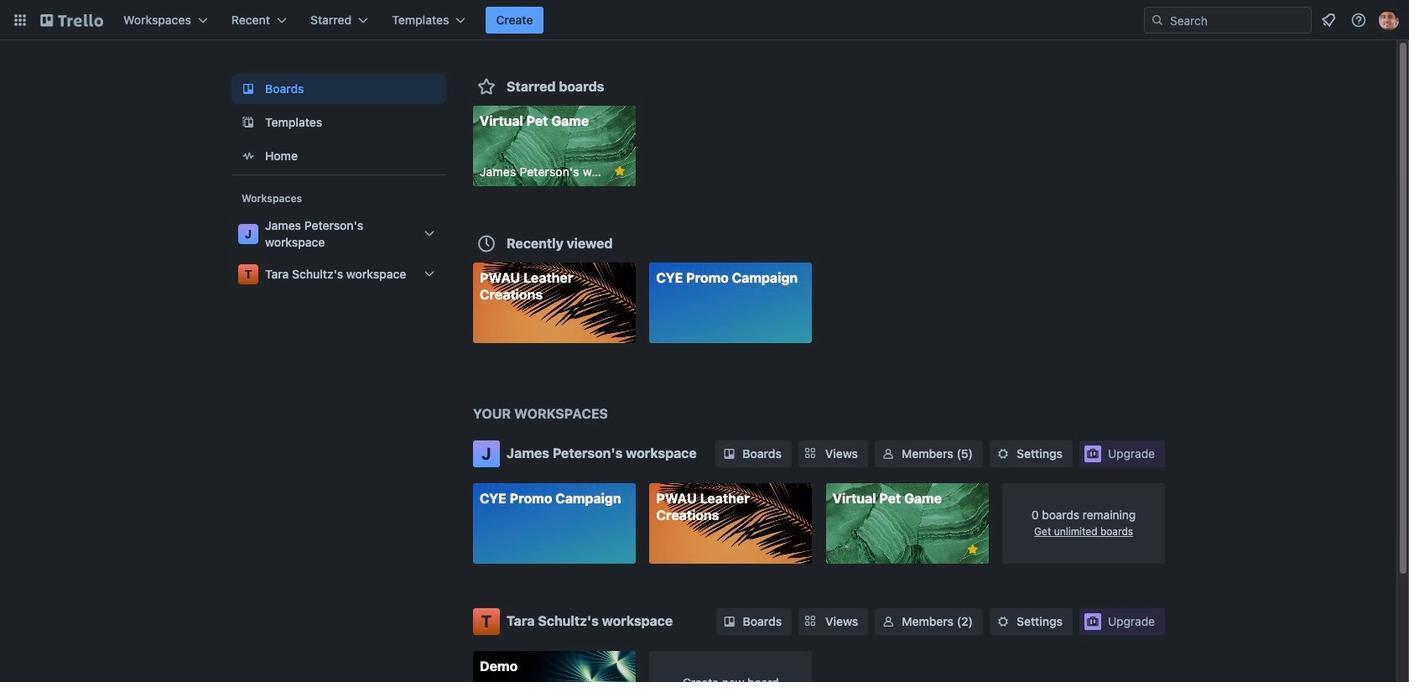 Task type: vqa. For each thing, say whether or not it's contained in the screenshot.
sm icon to the right
no



Task type: locate. For each thing, give the bounding box(es) containing it.
2 sm image from the left
[[995, 613, 1012, 630]]

Search field
[[1144, 7, 1312, 34]]

1 horizontal spatial sm image
[[995, 613, 1012, 630]]

back to home image
[[40, 7, 103, 34]]

sm image
[[721, 445, 738, 462], [880, 445, 897, 462], [995, 445, 1012, 462], [721, 613, 738, 630]]

template board image
[[238, 112, 258, 133]]

1 sm image from the left
[[880, 613, 897, 630]]

home image
[[238, 146, 258, 166]]

james peterson (jamespeterson93) image
[[1379, 10, 1399, 30]]

click to unstar this board. it will be removed from your starred list. image
[[612, 164, 627, 179]]

sm image
[[880, 613, 897, 630], [995, 613, 1012, 630]]

0 horizontal spatial sm image
[[880, 613, 897, 630]]

primary element
[[0, 0, 1409, 40]]



Task type: describe. For each thing, give the bounding box(es) containing it.
open information menu image
[[1351, 12, 1368, 29]]

0 notifications image
[[1319, 10, 1339, 30]]

board image
[[238, 79, 258, 99]]

search image
[[1151, 13, 1164, 27]]



